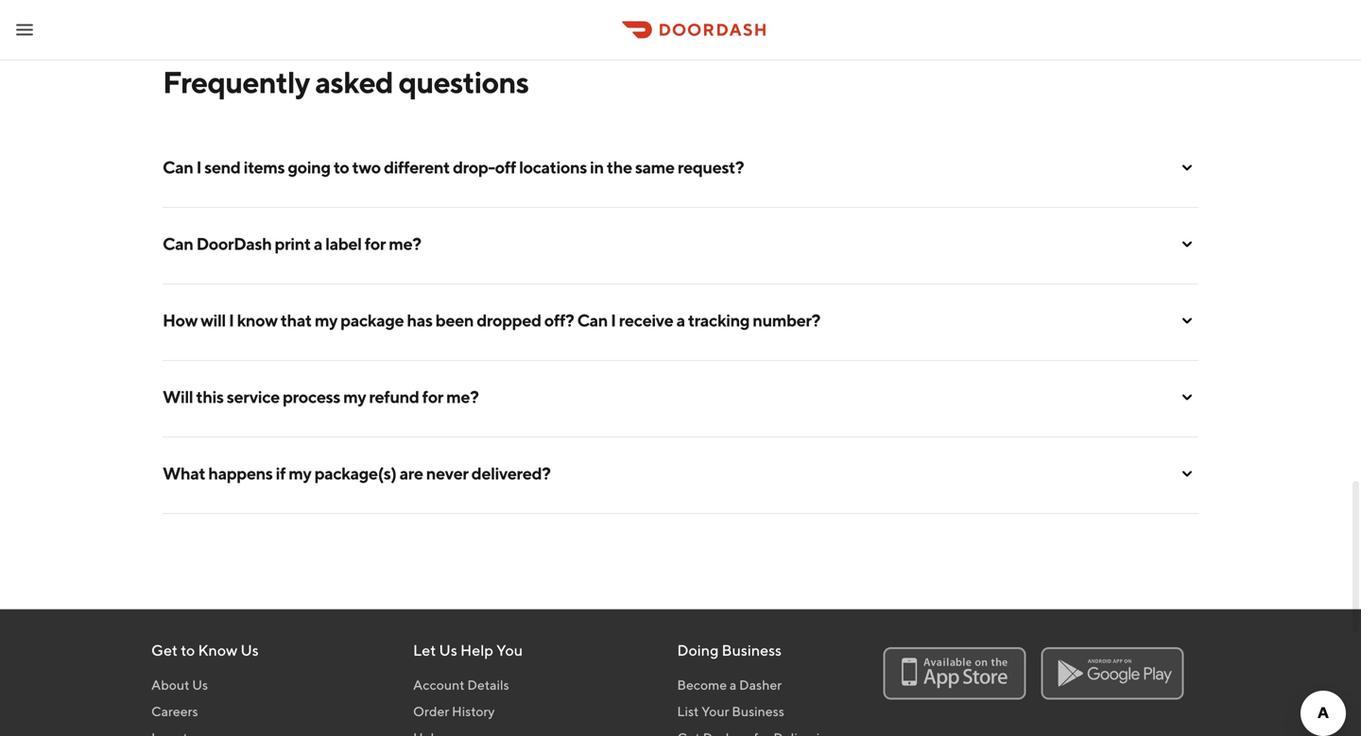 Task type: vqa. For each thing, say whether or not it's contained in the screenshot.
Details
yes



Task type: describe. For each thing, give the bounding box(es) containing it.
0 horizontal spatial to
[[181, 642, 195, 660]]

let us help you
[[413, 642, 523, 660]]

2 vertical spatial can
[[577, 310, 608, 331]]

two
[[352, 157, 381, 177]]

package
[[341, 310, 404, 331]]

drop-
[[453, 157, 495, 177]]

open menu image
[[13, 18, 36, 41]]

1 horizontal spatial a
[[677, 310, 685, 331]]

account details link
[[413, 676, 523, 695]]

different
[[384, 157, 450, 177]]

know
[[198, 642, 238, 660]]

doordash
[[196, 234, 272, 254]]

about
[[151, 678, 190, 693]]

account details
[[413, 678, 510, 693]]

number?
[[753, 310, 821, 331]]

receive
[[619, 310, 674, 331]]

download on the google play store image
[[1051, 652, 1175, 693]]

what
[[163, 463, 205, 484]]

0 horizontal spatial for
[[365, 234, 386, 254]]

careers link
[[151, 703, 259, 722]]

1 vertical spatial business
[[732, 704, 785, 720]]

send
[[204, 157, 241, 177]]

are
[[400, 463, 423, 484]]

will this service process my refund for me?
[[163, 387, 479, 407]]

become a dasher
[[678, 678, 782, 693]]

print
[[275, 234, 311, 254]]

same
[[635, 157, 675, 177]]

can for can doordash print a label for me?
[[163, 234, 193, 254]]

dropped
[[477, 310, 542, 331]]

2 horizontal spatial a
[[730, 678, 737, 693]]

dasher
[[740, 678, 782, 693]]

package(s)
[[315, 463, 397, 484]]

order history
[[413, 704, 495, 720]]

questions
[[399, 64, 529, 100]]

if
[[276, 463, 286, 484]]

process
[[283, 387, 340, 407]]

about us link
[[151, 676, 259, 695]]

the
[[607, 157, 632, 177]]

never
[[426, 463, 469, 484]]

happens
[[208, 463, 273, 484]]

doing
[[678, 642, 719, 660]]

careers
[[151, 704, 198, 720]]

download on the app store image
[[893, 652, 1017, 693]]

0 horizontal spatial a
[[314, 234, 322, 254]]

order
[[413, 704, 449, 720]]

help
[[461, 642, 494, 660]]

frequently asked questions
[[163, 64, 529, 100]]

history
[[452, 704, 495, 720]]

asked
[[315, 64, 393, 100]]

that
[[281, 310, 312, 331]]

us for let us help you
[[439, 642, 458, 660]]

will
[[201, 310, 226, 331]]



Task type: locate. For each thing, give the bounding box(es) containing it.
0 vertical spatial a
[[314, 234, 322, 254]]

you
[[497, 642, 523, 660]]

to
[[334, 157, 349, 177], [181, 642, 195, 660]]

details
[[468, 678, 510, 693]]

can left send
[[163, 157, 193, 177]]

2 horizontal spatial i
[[611, 310, 616, 331]]

my
[[315, 310, 338, 331], [343, 387, 366, 407], [289, 463, 312, 484]]

2 vertical spatial a
[[730, 678, 737, 693]]

for right label
[[365, 234, 386, 254]]

1 vertical spatial to
[[181, 642, 195, 660]]

0 vertical spatial my
[[315, 310, 338, 331]]

about us
[[151, 678, 208, 693]]

me? right label
[[389, 234, 421, 254]]

a up list your business
[[730, 678, 737, 693]]

off
[[495, 157, 516, 177]]

1 horizontal spatial to
[[334, 157, 349, 177]]

know
[[237, 310, 278, 331]]

can doordash print a label for me?
[[163, 234, 421, 254]]

request?
[[678, 157, 744, 177]]

list your business
[[678, 704, 785, 720]]

in
[[590, 157, 604, 177]]

us up careers link
[[192, 678, 208, 693]]

can i send items going to two different drop-off locations in the same request?
[[163, 157, 744, 177]]

let
[[413, 642, 436, 660]]

account
[[413, 678, 465, 693]]

1 horizontal spatial for
[[422, 387, 444, 407]]

how
[[163, 310, 198, 331]]

to right get
[[181, 642, 195, 660]]

business up become a dasher link
[[722, 642, 782, 660]]

my left refund
[[343, 387, 366, 407]]

us right the let at left
[[439, 642, 458, 660]]

can left "doordash"
[[163, 234, 193, 254]]

list your business link
[[678, 703, 839, 722]]

i left receive
[[611, 310, 616, 331]]

business down become a dasher link
[[732, 704, 785, 720]]

0 horizontal spatial me?
[[389, 234, 421, 254]]

refund
[[369, 387, 419, 407]]

get to know us
[[151, 642, 259, 660]]

how will i know that my package has been dropped off? can i receive a tracking number?
[[163, 310, 821, 331]]

0 vertical spatial to
[[334, 157, 349, 177]]

me?
[[389, 234, 421, 254], [447, 387, 479, 407]]

me? right refund
[[447, 387, 479, 407]]

my right "that" at the left
[[315, 310, 338, 331]]

i right will
[[229, 310, 234, 331]]

tracking
[[688, 310, 750, 331]]

2 horizontal spatial us
[[439, 642, 458, 660]]

order history link
[[413, 703, 523, 722]]

1 horizontal spatial us
[[241, 642, 259, 660]]

become a dasher link
[[678, 676, 839, 695]]

1 vertical spatial a
[[677, 310, 685, 331]]

a
[[314, 234, 322, 254], [677, 310, 685, 331], [730, 678, 737, 693]]

can for can i send items going to two different drop-off locations in the same request?
[[163, 157, 193, 177]]

become
[[678, 678, 727, 693]]

0 horizontal spatial i
[[196, 157, 201, 177]]

doing business
[[678, 642, 782, 660]]

your
[[702, 704, 730, 720]]

will
[[163, 387, 193, 407]]

1 horizontal spatial me?
[[447, 387, 479, 407]]

going
[[288, 157, 331, 177]]

us for about us
[[192, 678, 208, 693]]

0 horizontal spatial my
[[289, 463, 312, 484]]

label
[[325, 234, 362, 254]]

this
[[196, 387, 224, 407]]

1 horizontal spatial i
[[229, 310, 234, 331]]

locations
[[519, 157, 587, 177]]

off?
[[545, 310, 574, 331]]

1 vertical spatial my
[[343, 387, 366, 407]]

0 vertical spatial business
[[722, 642, 782, 660]]

to left "two"
[[334, 157, 349, 177]]

1 vertical spatial for
[[422, 387, 444, 407]]

2 vertical spatial my
[[289, 463, 312, 484]]

1 vertical spatial can
[[163, 234, 193, 254]]

a right receive
[[677, 310, 685, 331]]

frequently
[[163, 64, 310, 100]]

0 vertical spatial me?
[[389, 234, 421, 254]]

2 horizontal spatial my
[[343, 387, 366, 407]]

what happens if my package(s) are never delivered?
[[163, 463, 551, 484]]

us right know
[[241, 642, 259, 660]]

for right refund
[[422, 387, 444, 407]]

i
[[196, 157, 201, 177], [229, 310, 234, 331], [611, 310, 616, 331]]

0 horizontal spatial us
[[192, 678, 208, 693]]

i left send
[[196, 157, 201, 177]]

1 horizontal spatial my
[[315, 310, 338, 331]]

delivered?
[[472, 463, 551, 484]]

get
[[151, 642, 178, 660]]

my right if
[[289, 463, 312, 484]]

items
[[244, 157, 285, 177]]

business
[[722, 642, 782, 660], [732, 704, 785, 720]]

us
[[241, 642, 259, 660], [439, 642, 458, 660], [192, 678, 208, 693]]

for
[[365, 234, 386, 254], [422, 387, 444, 407]]

service
[[227, 387, 280, 407]]

0 vertical spatial can
[[163, 157, 193, 177]]

1 vertical spatial me?
[[447, 387, 479, 407]]

a right print
[[314, 234, 322, 254]]

can
[[163, 157, 193, 177], [163, 234, 193, 254], [577, 310, 608, 331]]

has
[[407, 310, 433, 331]]

can right off?
[[577, 310, 608, 331]]

0 vertical spatial for
[[365, 234, 386, 254]]

been
[[436, 310, 474, 331]]

list
[[678, 704, 699, 720]]



